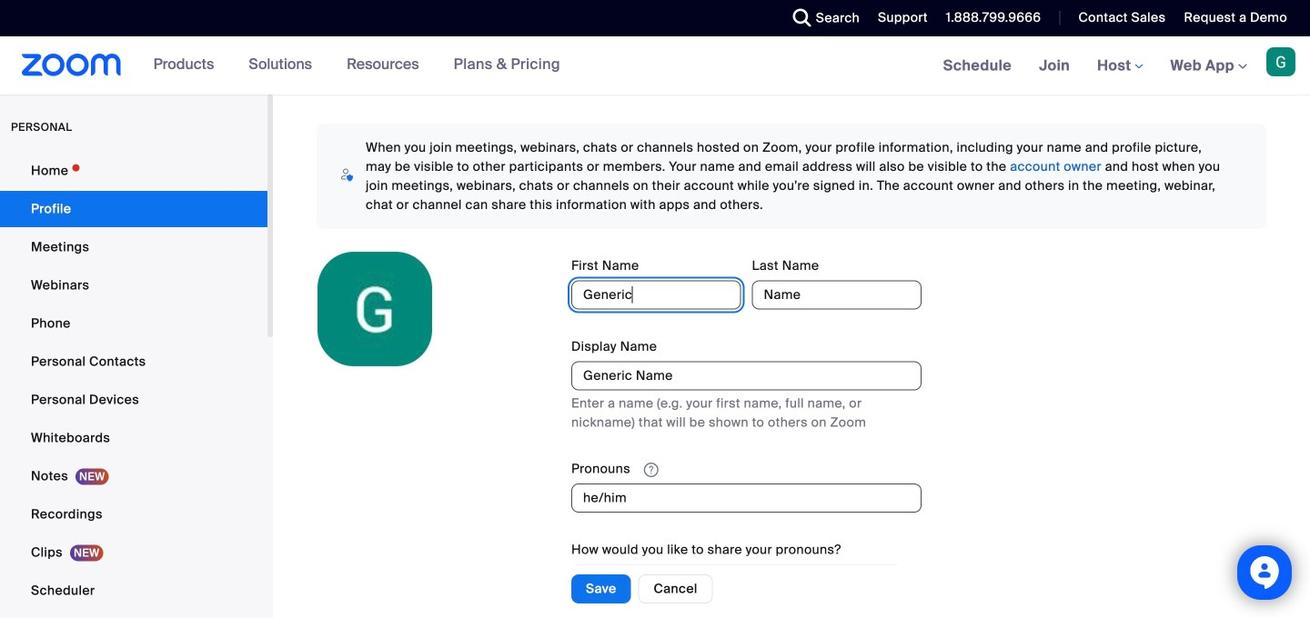 Task type: locate. For each thing, give the bounding box(es) containing it.
meetings navigation
[[930, 36, 1311, 96]]

edit user photo image
[[360, 301, 390, 318]]

personal menu menu
[[0, 153, 268, 619]]

banner
[[0, 36, 1311, 96]]

None text field
[[572, 362, 922, 391]]

product information navigation
[[140, 36, 574, 95]]



Task type: describe. For each thing, give the bounding box(es) containing it.
learn more about pronouns image
[[639, 462, 664, 479]]

Pronouns text field
[[572, 484, 922, 514]]

First Name text field
[[572, 281, 741, 310]]

Last Name text field
[[752, 281, 922, 310]]

zoom logo image
[[22, 54, 122, 76]]

profile picture image
[[1267, 47, 1296, 76]]

user photo image
[[318, 252, 432, 367]]



Task type: vqa. For each thing, say whether or not it's contained in the screenshot.
banner
yes



